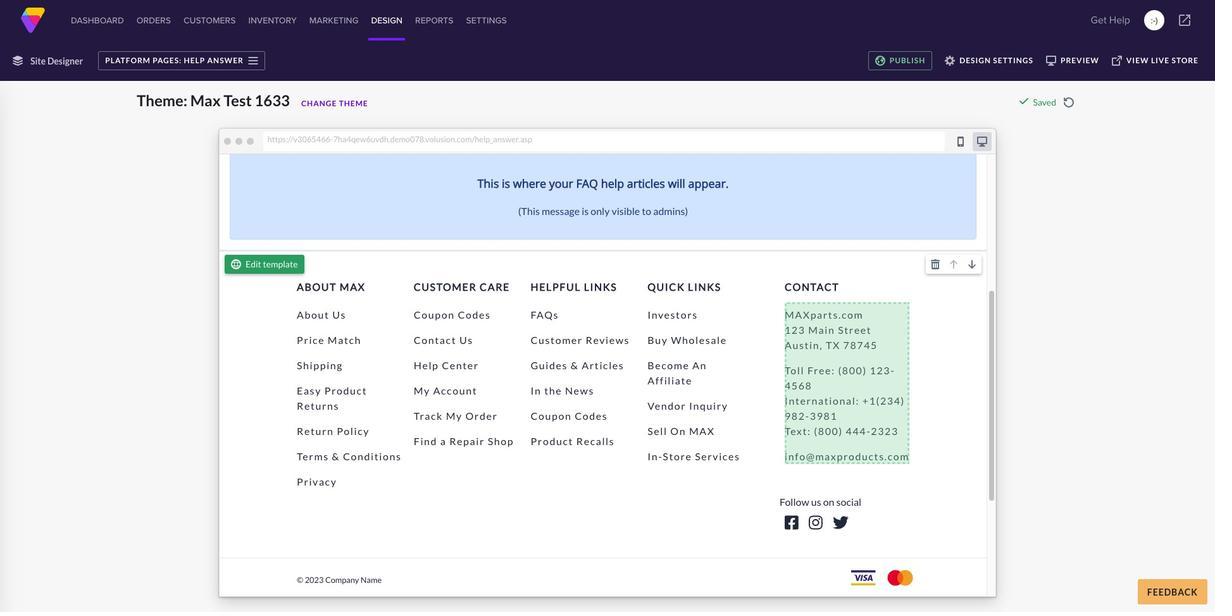 Task type: vqa. For each thing, say whether or not it's contained in the screenshot.
feedback button at the right bottom
yes



Task type: describe. For each thing, give the bounding box(es) containing it.
reports button
[[413, 0, 456, 41]]

test
[[224, 91, 252, 110]]

settings
[[466, 14, 507, 27]]

)
[[1156, 14, 1158, 27]]

inventory button
[[246, 0, 299, 41]]

https://v3065466-7ha4qew6uvdh.demo078.volusion.com/help_answer.asp
[[268, 134, 533, 144]]

get help
[[1091, 13, 1131, 27]]

platform pages: help answer button
[[98, 51, 265, 70]]

publish
[[890, 56, 926, 65]]

:-) link
[[1145, 10, 1165, 30]]

site
[[30, 55, 46, 66]]

view live store
[[1127, 56, 1199, 65]]

:-
[[1151, 14, 1156, 27]]

:-)
[[1151, 14, 1158, 27]]

store
[[1172, 56, 1199, 65]]

change theme
[[301, 99, 368, 108]]

view
[[1127, 56, 1149, 65]]

design settings
[[960, 56, 1034, 65]]

designer
[[47, 55, 83, 66]]

feedback
[[1148, 587, 1198, 598]]

marketing button
[[307, 0, 361, 41]]

theme:
[[137, 91, 187, 110]]

settings
[[994, 56, 1034, 65]]

site designer
[[30, 55, 83, 66]]

dashboard
[[71, 14, 124, 27]]

get
[[1091, 13, 1107, 27]]

answer
[[207, 56, 244, 65]]

design button
[[369, 0, 405, 41]]

view live store button
[[1106, 51, 1205, 70]]

marketing
[[309, 14, 359, 27]]

7ha4qew6uvdh.demo078.volusion.com/help_answer.asp
[[333, 134, 533, 144]]

publish button
[[868, 51, 933, 70]]



Task type: locate. For each thing, give the bounding box(es) containing it.
platform pages: help answer
[[105, 56, 244, 65]]

get help link
[[1087, 8, 1134, 33]]

customers
[[184, 14, 236, 27]]

design
[[960, 56, 991, 65]]

0 horizontal spatial help
[[184, 56, 205, 65]]

reports
[[415, 14, 454, 27]]

1 horizontal spatial help
[[1110, 13, 1131, 27]]

preview
[[1061, 56, 1100, 65]]

platform
[[105, 56, 151, 65]]

theme
[[339, 99, 368, 108]]

settings button
[[464, 0, 509, 41]]

volusion-logo link
[[20, 8, 46, 33]]

help right pages:
[[184, 56, 205, 65]]

design settings button
[[939, 51, 1040, 70]]

live
[[1151, 56, 1170, 65]]

saved image
[[1019, 96, 1029, 106]]

preview button
[[1040, 51, 1106, 70]]

customers button
[[181, 0, 238, 41]]

1 vertical spatial help
[[184, 56, 205, 65]]

dashboard link
[[68, 0, 126, 41]]

theme: max test 1633
[[137, 91, 290, 110]]

pages:
[[153, 56, 182, 65]]

orders
[[137, 14, 171, 27]]

1633
[[255, 91, 290, 110]]

feedback button
[[1138, 580, 1208, 605]]

help right get at right top
[[1110, 13, 1131, 27]]

help
[[1110, 13, 1131, 27], [184, 56, 205, 65]]

dashboard image
[[20, 8, 46, 33]]

0 vertical spatial help
[[1110, 13, 1131, 27]]

saved
[[1034, 97, 1057, 108]]

inventory
[[248, 14, 297, 27]]

change
[[301, 99, 337, 108]]

help inside button
[[184, 56, 205, 65]]

max
[[190, 91, 221, 110]]

orders button
[[134, 0, 173, 41]]

https://v3065466-
[[268, 134, 333, 144]]

design
[[371, 14, 403, 27]]



